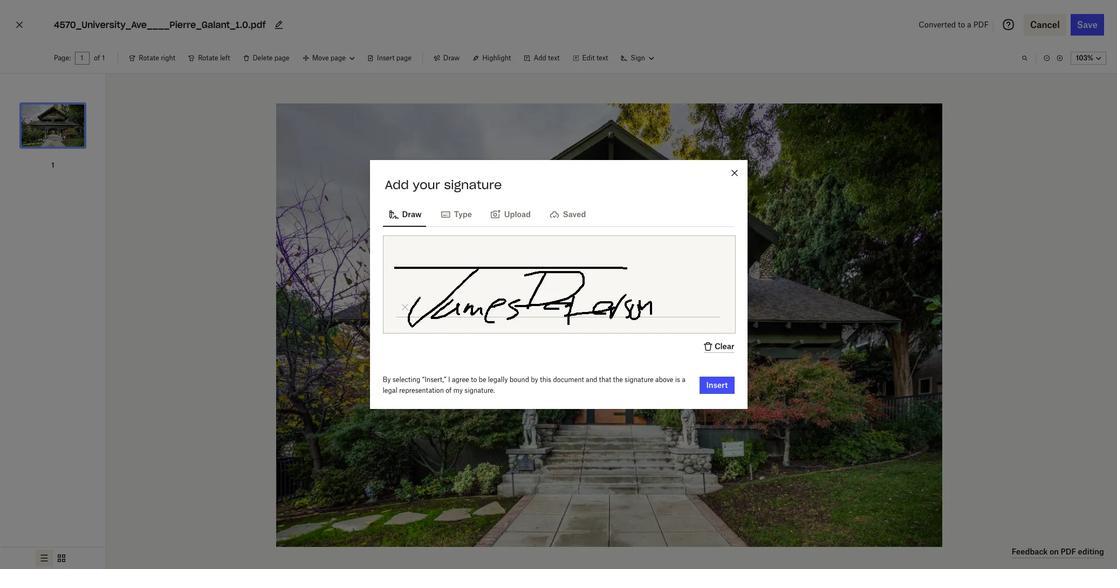 Task type: vqa. For each thing, say whether or not it's contained in the screenshot.
See
no



Task type: locate. For each thing, give the bounding box(es) containing it.
2 text from the left
[[597, 54, 608, 62]]

page right delete
[[274, 54, 290, 62]]

1 vertical spatial 1
[[51, 161, 54, 169]]

1 vertical spatial insert
[[706, 381, 728, 390]]

highlight button
[[466, 50, 518, 67]]

rotate right
[[139, 54, 175, 62]]

signature right the the
[[625, 376, 654, 384]]

0 vertical spatial to
[[958, 20, 965, 29]]

0 horizontal spatial rotate
[[139, 54, 159, 62]]

saved
[[563, 210, 586, 219]]

draw for tab list containing draw
[[402, 210, 422, 219]]

tab list
[[383, 201, 734, 227]]

to left pdf
[[958, 20, 965, 29]]

right
[[161, 54, 175, 62]]

1 rotate from the left
[[139, 54, 159, 62]]

of right the page:
[[94, 54, 100, 62]]

2 page from the left
[[396, 54, 412, 62]]

1 vertical spatial a
[[682, 376, 686, 384]]

page:
[[54, 54, 71, 62]]

signature
[[444, 177, 502, 193], [625, 376, 654, 384]]

rotate left
[[198, 54, 230, 62]]

of
[[94, 54, 100, 62], [446, 387, 452, 395]]

to left be
[[471, 376, 477, 384]]

1 horizontal spatial rotate
[[198, 54, 218, 62]]

text right "edit"
[[597, 54, 608, 62]]

1 horizontal spatial 1
[[102, 54, 105, 62]]

text inside button
[[548, 54, 560, 62]]

draw left highlight button
[[443, 54, 460, 62]]

signature up type
[[444, 177, 502, 193]]

text for add text
[[548, 54, 560, 62]]

0 vertical spatial a
[[967, 20, 971, 29]]

1 page from the left
[[274, 54, 290, 62]]

tab list inside add your signature dialog
[[383, 201, 734, 227]]

a inside by selecting "insert," i agree to be legally bound by this document and that the signature above is a legal representation of my signature.
[[682, 376, 686, 384]]

legal
[[383, 387, 397, 395]]

1 text from the left
[[548, 54, 560, 62]]

rotate for rotate right
[[139, 54, 159, 62]]

1 vertical spatial draw
[[402, 210, 422, 219]]

1 horizontal spatial draw
[[443, 54, 460, 62]]

Button to change sidebar grid view to list view radio
[[36, 550, 53, 568]]

1 horizontal spatial signature
[[625, 376, 654, 384]]

0 vertical spatial draw
[[443, 54, 460, 62]]

0 horizontal spatial text
[[548, 54, 560, 62]]

document
[[553, 376, 584, 384]]

insert inside insert button
[[706, 381, 728, 390]]

Button to change sidebar list view to grid view radio
[[53, 550, 70, 568]]

page left draw button
[[396, 54, 412, 62]]

1 vertical spatial signature
[[625, 376, 654, 384]]

1
[[102, 54, 105, 62], [51, 161, 54, 169]]

0 horizontal spatial 1
[[51, 161, 54, 169]]

1 vertical spatial to
[[471, 376, 477, 384]]

draw
[[443, 54, 460, 62], [402, 210, 422, 219]]

0 horizontal spatial to
[[471, 376, 477, 384]]

upload
[[504, 210, 531, 219]]

of left my
[[446, 387, 452, 395]]

rotate for rotate left
[[198, 54, 218, 62]]

tab list containing draw
[[383, 201, 734, 227]]

0 horizontal spatial a
[[682, 376, 686, 384]]

1 horizontal spatial to
[[958, 20, 965, 29]]

delete page button
[[237, 50, 296, 67]]

to
[[958, 20, 965, 29], [471, 376, 477, 384]]

1 horizontal spatial a
[[967, 20, 971, 29]]

0 vertical spatial signature
[[444, 177, 502, 193]]

page 1. selected thumbnail preview element
[[18, 83, 87, 171]]

text inside 'button'
[[597, 54, 608, 62]]

0 horizontal spatial of
[[94, 54, 100, 62]]

1 horizontal spatial add
[[534, 54, 546, 62]]

0 vertical spatial add
[[534, 54, 546, 62]]

1 horizontal spatial of
[[446, 387, 452, 395]]

rotate left "right"
[[139, 54, 159, 62]]

add inside button
[[534, 54, 546, 62]]

draw inside tab list
[[402, 210, 422, 219]]

insert inside the "insert page" button
[[377, 54, 395, 62]]

your
[[413, 177, 440, 193]]

rotate left button
[[182, 50, 237, 67]]

1 horizontal spatial insert
[[706, 381, 728, 390]]

None number field
[[80, 54, 84, 63]]

1 vertical spatial add
[[385, 177, 409, 193]]

0 horizontal spatial draw
[[402, 210, 422, 219]]

signature inside by selecting "insert," i agree to be legally bound by this document and that the signature above is a legal representation of my signature.
[[625, 376, 654, 384]]

add for add your signature
[[385, 177, 409, 193]]

0 vertical spatial 1
[[102, 54, 105, 62]]

add for add text
[[534, 54, 546, 62]]

the
[[613, 376, 623, 384]]

page
[[274, 54, 290, 62], [396, 54, 412, 62]]

rotate
[[139, 54, 159, 62], [198, 54, 218, 62]]

add
[[534, 54, 546, 62], [385, 177, 409, 193]]

1 horizontal spatial text
[[597, 54, 608, 62]]

insert
[[377, 54, 395, 62], [706, 381, 728, 390]]

0 horizontal spatial page
[[274, 54, 290, 62]]

page inside 'button'
[[274, 54, 290, 62]]

a
[[967, 20, 971, 29], [682, 376, 686, 384]]

add right highlight
[[534, 54, 546, 62]]

a left pdf
[[967, 20, 971, 29]]

page for insert page
[[396, 54, 412, 62]]

option group
[[0, 548, 106, 570]]

rotate left "left"
[[198, 54, 218, 62]]

1 horizontal spatial page
[[396, 54, 412, 62]]

2 rotate from the left
[[198, 54, 218, 62]]

be
[[479, 376, 486, 384]]

0 horizontal spatial insert
[[377, 54, 395, 62]]

is
[[675, 376, 680, 384]]

and
[[586, 376, 597, 384]]

0 vertical spatial insert
[[377, 54, 395, 62]]

delete page
[[253, 54, 290, 62]]

0 horizontal spatial add
[[385, 177, 409, 193]]

add left "your" at the left top of the page
[[385, 177, 409, 193]]

text left "edit"
[[548, 54, 560, 62]]

text
[[548, 54, 560, 62], [597, 54, 608, 62]]

draw inside button
[[443, 54, 460, 62]]

page inside button
[[396, 54, 412, 62]]

highlight
[[482, 54, 511, 62]]

1 vertical spatial of
[[446, 387, 452, 395]]

a right is in the right of the page
[[682, 376, 686, 384]]

add your signature
[[385, 177, 502, 193]]

add inside dialog
[[385, 177, 409, 193]]

draw down "your" at the left top of the page
[[402, 210, 422, 219]]

"insert,"
[[422, 376, 446, 384]]



Task type: describe. For each thing, give the bounding box(es) containing it.
bound
[[510, 376, 529, 384]]

insert button
[[700, 377, 734, 394]]

4570_university_ave____pierre_galant_1.0.pdf
[[54, 19, 266, 30]]

converted
[[919, 20, 956, 29]]

edit
[[582, 54, 595, 62]]

left
[[220, 54, 230, 62]]

clear
[[715, 342, 734, 351]]

insert page
[[377, 54, 412, 62]]

by
[[531, 376, 538, 384]]

of 1
[[94, 54, 105, 62]]

to inside by selecting "insert," i agree to be legally bound by this document and that the signature above is a legal representation of my signature.
[[471, 376, 477, 384]]

rotate right button
[[123, 50, 182, 67]]

converted to a pdf
[[919, 20, 989, 29]]

0 horizontal spatial signature
[[444, 177, 502, 193]]

representation
[[399, 387, 444, 395]]

edit text button
[[566, 50, 615, 67]]

cancel image
[[13, 16, 26, 33]]

by
[[383, 376, 391, 384]]

page for delete page
[[274, 54, 290, 62]]

pdf
[[974, 20, 989, 29]]

0 vertical spatial of
[[94, 54, 100, 62]]

that
[[599, 376, 611, 384]]

i
[[448, 376, 450, 384]]

agree
[[452, 376, 469, 384]]

selecting
[[393, 376, 420, 384]]

delete
[[253, 54, 273, 62]]

insert for insert page
[[377, 54, 395, 62]]

clear button
[[702, 340, 734, 353]]

add your signature dialog
[[370, 160, 747, 409]]

insert page button
[[361, 50, 418, 67]]

draw for draw button
[[443, 54, 460, 62]]

my
[[453, 387, 463, 395]]

by selecting "insert," i agree to be legally bound by this document and that the signature above is a legal representation of my signature.
[[383, 376, 686, 395]]

this
[[540, 376, 551, 384]]

add text button
[[518, 50, 566, 67]]

above
[[655, 376, 673, 384]]

insert for insert
[[706, 381, 728, 390]]

1 inside "element"
[[51, 161, 54, 169]]

add text
[[534, 54, 560, 62]]

text for edit text
[[597, 54, 608, 62]]

draw button
[[427, 50, 466, 67]]

edit text
[[582, 54, 608, 62]]

signature.
[[465, 387, 495, 395]]

of inside by selecting "insert," i agree to be legally bound by this document and that the signature above is a legal representation of my signature.
[[446, 387, 452, 395]]

legally
[[488, 376, 508, 384]]

type
[[454, 210, 472, 219]]



